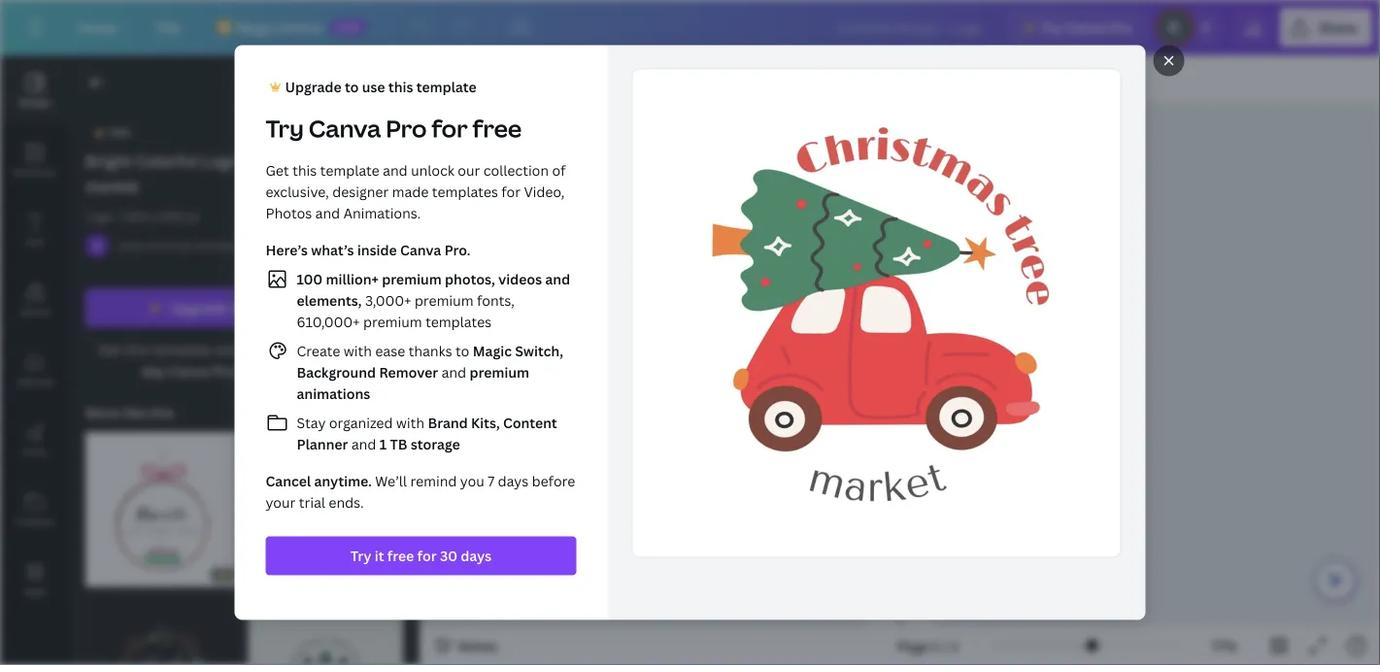 Task type: describe. For each thing, give the bounding box(es) containing it.
stay
[[297, 414, 326, 432]]

100
[[297, 270, 323, 289]]

upgrade to use this template
[[285, 78, 477, 96]]

upgrade for upgrade to use template
[[170, 299, 227, 317]]

cancel anytime.
[[266, 472, 372, 491]]

x
[[151, 208, 157, 224]]

premium down photos,
[[415, 292, 474, 310]]

template up day
[[153, 341, 212, 359]]

get this template and unlock our collection of exclusive, designer made templates for video, photos and animations.
[[266, 161, 566, 223]]

elements,
[[297, 292, 362, 310]]

and up made
[[383, 161, 408, 180]]

free inside button
[[388, 547, 414, 566]]

get for get this template and unlock our collection of exclusive, designer made templates for video, photos and animations.
[[266, 161, 289, 180]]

this inside get this template and unlock our collection of exclusive, designer made templates for video, photos and animations.
[[293, 161, 317, 180]]

learn
[[273, 362, 310, 380]]

home link
[[62, 8, 133, 47]]

made
[[392, 183, 429, 201]]

hide image
[[419, 314, 431, 407]]

christmas shop logo group
[[86, 432, 241, 587]]

green christmas gift shop logo image
[[248, 432, 403, 587]]

notes button
[[428, 631, 506, 662]]

upgrade for upgrade to use this template
[[285, 78, 342, 96]]

storage
[[411, 435, 460, 454]]

background
[[297, 363, 376, 382]]

days inside button
[[461, 547, 492, 566]]

fonts,
[[477, 292, 515, 310]]

premium animations
[[297, 363, 530, 403]]

30
[[440, 547, 458, 566]]

learn more link
[[273, 362, 348, 380]]

side panel tab list
[[0, 55, 70, 615]]

1 vertical spatial more
[[288, 341, 322, 359]]

try it free for 30 days button
[[266, 537, 577, 576]]

million+
[[326, 270, 379, 289]]

more for learn
[[313, 362, 348, 380]]

try it free for 30 days
[[351, 547, 492, 566]]

red and green aesthetic bright christmas floral wreath logo image
[[86, 595, 241, 666]]

to inside list
[[456, 342, 470, 361]]

bright colorful logo for christmas tree market
[[86, 151, 379, 197]]

collection
[[484, 161, 549, 180]]

home
[[78, 18, 117, 36]]

610k+
[[244, 341, 284, 359]]

we'll remind you 7 days before your trial ends.
[[266, 472, 576, 512]]

projects button
[[0, 475, 70, 545]]

switch
[[279, 18, 323, 36]]

videos
[[499, 270, 542, 289]]

template inside "button"
[[274, 299, 334, 317]]

annalytvynenko element
[[86, 234, 109, 258]]

you
[[460, 472, 485, 491]]

to for this
[[345, 78, 359, 96]]

your
[[266, 494, 296, 512]]

draw
[[23, 445, 47, 458]]

annalytvynenko
[[195, 238, 285, 254]]

premium inside "premium animations"
[[470, 363, 530, 382]]

try for try canva pro
[[1042, 18, 1063, 36]]

/
[[943, 637, 949, 656]]

try canva pro for free
[[266, 113, 522, 144]]

templates inside get this template and unlock our collection of exclusive, designer made templates for video, photos and animations.
[[432, 183, 498, 201]]

anytime.
[[314, 472, 372, 491]]

apps button
[[0, 545, 70, 615]]

upgrade to use template button
[[86, 289, 403, 328]]

projects
[[16, 515, 54, 528]]

try canva pro
[[1042, 18, 1133, 36]]

1 500 from the left
[[125, 208, 148, 224]]

and left 610k+
[[215, 341, 240, 359]]

this right like
[[149, 404, 174, 422]]

try for try canva pro for free
[[266, 113, 304, 144]]

610,000+
[[297, 313, 360, 331]]

market
[[86, 176, 139, 197]]

of
[[552, 161, 566, 180]]

uploads button
[[0, 335, 70, 405]]

with up and 1 tb storage
[[396, 414, 425, 432]]

2 500 from the left
[[160, 208, 183, 224]]

notes
[[459, 637, 498, 656]]

apps
[[23, 585, 47, 598]]

planner
[[297, 435, 348, 454]]

bright
[[86, 151, 132, 172]]

bright colorful logo for christmas tree market image
[[632, 69, 1122, 558]]

7
[[488, 472, 495, 491]]

more like this
[[86, 404, 174, 422]]

this up day
[[125, 341, 149, 359]]

remind
[[411, 472, 457, 491]]

view more by annalytvynenko button
[[117, 236, 285, 256]]

day
[[141, 362, 165, 380]]

page 1 / 1
[[898, 637, 959, 656]]

and right hide image
[[438, 363, 470, 382]]

brand for brand kits, content planner
[[428, 414, 468, 432]]

switch,
[[515, 342, 564, 361]]

photos,
[[445, 270, 495, 289]]

ends.
[[329, 494, 364, 512]]

new
[[337, 20, 361, 34]]

view
[[117, 238, 143, 254]]

colorful
[[136, 151, 198, 172]]

tree
[[348, 151, 379, 172]]

and down stay organized with at left bottom
[[352, 435, 376, 454]]

2 horizontal spatial 1
[[952, 637, 959, 656]]

for for free
[[432, 113, 468, 144]]

animations.
[[344, 204, 421, 223]]

trial inside we'll remind you 7 days before your trial ends.
[[299, 494, 326, 512]]

video,
[[524, 183, 565, 201]]

main menu bar
[[0, 0, 1381, 55]]

magic switch, background remover
[[297, 342, 564, 382]]

exclusive,
[[266, 183, 329, 201]]

0 horizontal spatial logo
[[86, 208, 113, 224]]

stay organized with
[[297, 414, 428, 432]]

and 1 tb storage
[[348, 435, 460, 454]]

elements
[[13, 165, 57, 178]]

text
[[25, 235, 45, 248]]

pro for try canva pro for free
[[386, 113, 427, 144]]

create
[[297, 342, 341, 361]]

list containing 100 million+ premium photos, videos and elements,
[[266, 268, 577, 455]]

we'll
[[375, 472, 407, 491]]

content
[[503, 414, 558, 432]]

elements button
[[0, 125, 70, 195]]



Task type: vqa. For each thing, say whether or not it's contained in the screenshot.
30-
yes



Task type: locate. For each thing, give the bounding box(es) containing it.
1 right /
[[952, 637, 959, 656]]

0 horizontal spatial brand
[[21, 305, 49, 318]]

use
[[362, 78, 385, 96], [247, 299, 271, 317]]

1 horizontal spatial get
[[266, 161, 289, 180]]

for left the christmas
[[242, 151, 264, 172]]

to right thanks
[[456, 342, 470, 361]]

1 vertical spatial try
[[266, 113, 304, 144]]

get inside get this template and unlock our collection of exclusive, designer made templates for video, photos and animations.
[[266, 161, 289, 180]]

view more by annalytvynenko
[[117, 238, 285, 254]]

try canva pro button
[[1009, 8, 1149, 47]]

0 horizontal spatial days
[[461, 547, 492, 566]]

0 vertical spatial pro
[[1110, 18, 1133, 36]]

premium
[[382, 270, 442, 289], [415, 292, 474, 310], [363, 313, 422, 331], [470, 363, 530, 382]]

kits,
[[471, 414, 500, 432]]

0 vertical spatial brand
[[21, 305, 49, 318]]

magic left switch,
[[473, 342, 512, 361]]

more left by
[[146, 238, 175, 254]]

more
[[146, 238, 175, 254], [288, 341, 322, 359], [313, 362, 348, 380]]

canva inside 30- day canva pro trial
[[169, 362, 210, 380]]

1 vertical spatial use
[[247, 299, 271, 317]]

like
[[123, 404, 146, 422]]

trial inside 30- day canva pro trial
[[239, 362, 266, 380]]

0 vertical spatial days
[[498, 472, 529, 491]]

designer
[[333, 183, 389, 201]]

inside
[[357, 241, 397, 259]]

draw button
[[0, 405, 70, 475]]

free right it
[[388, 547, 414, 566]]

for inside bright colorful logo for christmas tree market
[[242, 151, 264, 172]]

canva
[[1066, 18, 1107, 36], [309, 113, 381, 144], [400, 241, 441, 259], [169, 362, 210, 380]]

1 left tb
[[380, 435, 387, 454]]

annalytvynenko image
[[86, 234, 109, 258]]

for down collection at the top of the page
[[502, 183, 521, 201]]

magic for switch
[[236, 18, 275, 36]]

green and black minimalistic christmas tree farm logo image
[[248, 595, 403, 666]]

pro inside button
[[1110, 18, 1133, 36]]

for left 30
[[418, 547, 437, 566]]

100 million+ premium photos, videos and elements,
[[297, 270, 571, 310]]

more for view
[[146, 238, 175, 254]]

try inside button
[[351, 547, 372, 566]]

more up learn more
[[288, 341, 322, 359]]

use up try canva pro for free
[[362, 78, 385, 96]]

1 horizontal spatial logo
[[202, 151, 238, 172]]

1 horizontal spatial brand
[[428, 414, 468, 432]]

upgrade up "get this template and 610k+ more with a"
[[170, 299, 227, 317]]

1 horizontal spatial days
[[498, 472, 529, 491]]

0 horizontal spatial use
[[247, 299, 271, 317]]

pro.
[[445, 241, 471, 259]]

0 vertical spatial upgrade
[[285, 78, 342, 96]]

uploads
[[15, 375, 55, 388]]

500 x 500 px
[[125, 208, 199, 224]]

days inside we'll remind you 7 days before your trial ends.
[[498, 472, 529, 491]]

more inside button
[[146, 238, 175, 254]]

0 vertical spatial trial
[[239, 362, 266, 380]]

templates up thanks
[[426, 313, 492, 331]]

upgrade down "switch"
[[285, 78, 342, 96]]

magic inside main menu bar
[[236, 18, 275, 36]]

for inside get this template and unlock our collection of exclusive, designer made templates for video, photos and animations.
[[502, 183, 521, 201]]

1 horizontal spatial trial
[[299, 494, 326, 512]]

templates down the our
[[432, 183, 498, 201]]

1 vertical spatial templates
[[426, 313, 492, 331]]

1 vertical spatial upgrade
[[170, 299, 227, 317]]

1 horizontal spatial free
[[473, 113, 522, 144]]

2 horizontal spatial try
[[1042, 18, 1063, 36]]

brand inside brand button
[[21, 305, 49, 318]]

1 left /
[[933, 637, 940, 656]]

1 vertical spatial brand
[[428, 414, 468, 432]]

1 horizontal spatial 500
[[160, 208, 183, 224]]

premium up 3,000+
[[382, 270, 442, 289]]

0 horizontal spatial try
[[266, 113, 304, 144]]

logo inside bright colorful logo for christmas tree market
[[202, 151, 238, 172]]

to for template
[[230, 299, 244, 317]]

template inside get this template and unlock our collection of exclusive, designer made templates for video, photos and animations.
[[320, 161, 380, 180]]

2 vertical spatial pro
[[213, 362, 236, 380]]

learn more
[[273, 362, 348, 380]]

use for this
[[362, 78, 385, 96]]

30- day canva pro trial
[[141, 341, 391, 380]]

template up try canva pro for free
[[417, 78, 477, 96]]

our
[[458, 161, 480, 180]]

page
[[898, 637, 930, 656]]

more up animations
[[313, 362, 348, 380]]

for for 30
[[418, 547, 437, 566]]

and right the videos
[[546, 270, 571, 289]]

to
[[345, 78, 359, 96], [230, 299, 244, 317], [456, 342, 470, 361]]

use for template
[[247, 299, 271, 317]]

Design title text field
[[823, 8, 1001, 47]]

list
[[266, 268, 577, 455]]

get this template and 610k+ more with a
[[98, 341, 368, 359]]

0 horizontal spatial magic
[[236, 18, 275, 36]]

premium down 3,000+
[[363, 313, 422, 331]]

magic left "switch"
[[236, 18, 275, 36]]

1 vertical spatial days
[[461, 547, 492, 566]]

to up try canva pro for free
[[345, 78, 359, 96]]

0 horizontal spatial to
[[230, 299, 244, 317]]

ease
[[376, 342, 405, 361]]

animations
[[297, 385, 371, 403]]

remover
[[379, 363, 438, 382]]

0 horizontal spatial 500
[[125, 208, 148, 224]]

try for try it free for 30 days
[[351, 547, 372, 566]]

get up exclusive,
[[266, 161, 289, 180]]

trial
[[239, 362, 266, 380], [299, 494, 326, 512]]

0 vertical spatial more
[[146, 238, 175, 254]]

1 horizontal spatial to
[[345, 78, 359, 96]]

canva assistant image
[[1325, 570, 1348, 593]]

2 horizontal spatial to
[[456, 342, 470, 361]]

500
[[125, 208, 148, 224], [160, 208, 183, 224]]

here's what's inside canva pro.
[[266, 241, 471, 259]]

this up try canva pro for free
[[389, 78, 413, 96]]

1 horizontal spatial try
[[351, 547, 372, 566]]

500 left "x"
[[125, 208, 148, 224]]

use up 610k+
[[247, 299, 271, 317]]

0 vertical spatial templates
[[432, 183, 498, 201]]

logo right colorful
[[202, 151, 238, 172]]

brand kits, content planner
[[297, 414, 558, 454]]

0 vertical spatial use
[[362, 78, 385, 96]]

pro
[[1110, 18, 1133, 36], [386, 113, 427, 144], [213, 362, 236, 380]]

cancel
[[266, 472, 311, 491]]

2 horizontal spatial pro
[[1110, 18, 1133, 36]]

create with ease thanks to
[[297, 342, 473, 361]]

0 horizontal spatial pro
[[213, 362, 236, 380]]

photos
[[266, 204, 312, 223]]

1 vertical spatial trial
[[299, 494, 326, 512]]

brand up the uploads button
[[21, 305, 49, 318]]

logo up annalytvynenko element
[[86, 208, 113, 224]]

more
[[86, 404, 120, 422]]

0 vertical spatial to
[[345, 78, 359, 96]]

days right 30
[[461, 547, 492, 566]]

0 vertical spatial magic
[[236, 18, 275, 36]]

get
[[266, 161, 289, 180], [98, 341, 122, 359]]

with up background
[[344, 342, 372, 361]]

0 vertical spatial try
[[1042, 18, 1063, 36]]

brand for brand
[[21, 305, 49, 318]]

unlock
[[411, 161, 455, 180]]

30-
[[368, 341, 391, 359]]

brand inside brand kits, content planner
[[428, 414, 468, 432]]

brand button
[[0, 265, 70, 335]]

1 horizontal spatial pro
[[386, 113, 427, 144]]

1
[[380, 435, 387, 454], [933, 637, 940, 656], [952, 637, 959, 656]]

before
[[532, 472, 576, 491]]

to inside "button"
[[230, 299, 244, 317]]

get up more
[[98, 341, 122, 359]]

templates inside the 3,000+ premium fonts, 610,000+ premium templates
[[426, 313, 492, 331]]

text button
[[0, 195, 70, 265]]

1 horizontal spatial 1
[[933, 637, 940, 656]]

a
[[357, 341, 365, 359]]

3,000+
[[365, 292, 412, 310]]

it
[[375, 547, 384, 566]]

thanks
[[409, 342, 452, 361]]

what's
[[311, 241, 354, 259]]

christmas shop logo image
[[86, 432, 241, 587]]

0 horizontal spatial get
[[98, 341, 122, 359]]

1 vertical spatial to
[[230, 299, 244, 317]]

this
[[389, 78, 413, 96], [293, 161, 317, 180], [125, 341, 149, 359], [149, 404, 174, 422]]

template up designer
[[320, 161, 380, 180]]

this up exclusive,
[[293, 161, 317, 180]]

1 vertical spatial free
[[388, 547, 414, 566]]

days right 7
[[498, 472, 529, 491]]

get for get this template and 610k+ more with a
[[98, 341, 122, 359]]

try inside button
[[1042, 18, 1063, 36]]

0 horizontal spatial upgrade
[[170, 299, 227, 317]]

with
[[325, 341, 354, 359], [344, 342, 372, 361], [396, 414, 425, 432]]

0 vertical spatial get
[[266, 161, 289, 180]]

1 for /
[[933, 637, 940, 656]]

canva inside button
[[1066, 18, 1107, 36]]

pro
[[109, 126, 131, 139]]

0 horizontal spatial free
[[388, 547, 414, 566]]

show pages image
[[854, 613, 947, 629]]

and inside 100 million+ premium photos, videos and elements,
[[546, 270, 571, 289]]

here's
[[266, 241, 308, 259]]

premium down switch,
[[470, 363, 530, 382]]

try
[[1042, 18, 1063, 36], [266, 113, 304, 144], [351, 547, 372, 566]]

0 vertical spatial free
[[473, 113, 522, 144]]

and down exclusive,
[[316, 204, 340, 223]]

1 vertical spatial pro
[[386, 113, 427, 144]]

magic inside the magic switch, background remover
[[473, 342, 512, 361]]

use inside "button"
[[247, 299, 271, 317]]

free up collection at the top of the page
[[473, 113, 522, 144]]

0 horizontal spatial 1
[[380, 435, 387, 454]]

christmas
[[268, 151, 345, 172]]

trial down cancel anytime.
[[299, 494, 326, 512]]

upgrade to use template
[[170, 299, 334, 317]]

for up unlock
[[432, 113, 468, 144]]

for inside button
[[418, 547, 437, 566]]

3,000+ premium fonts, 610,000+ premium templates
[[297, 292, 515, 331]]

2 vertical spatial try
[[351, 547, 372, 566]]

pro inside 30- day canva pro trial
[[213, 362, 236, 380]]

trial down 610k+
[[239, 362, 266, 380]]

500 right "x"
[[160, 208, 183, 224]]

0 vertical spatial logo
[[202, 151, 238, 172]]

1 horizontal spatial magic
[[473, 342, 512, 361]]

design
[[19, 95, 51, 108]]

pro for try canva pro
[[1110, 18, 1133, 36]]

1 vertical spatial get
[[98, 341, 122, 359]]

with left a
[[325, 341, 354, 359]]

1 horizontal spatial upgrade
[[285, 78, 342, 96]]

magic switch
[[236, 18, 323, 36]]

upgrade inside upgrade to use template "button"
[[170, 299, 227, 317]]

px
[[186, 208, 199, 224]]

template
[[417, 78, 477, 96], [320, 161, 380, 180], [274, 299, 334, 317], [153, 341, 212, 359]]

templates
[[432, 183, 498, 201], [426, 313, 492, 331]]

2 vertical spatial to
[[456, 342, 470, 361]]

for
[[432, 113, 468, 144], [242, 151, 264, 172], [502, 183, 521, 201], [418, 547, 437, 566]]

1 vertical spatial logo
[[86, 208, 113, 224]]

to up "get this template and 610k+ more with a"
[[230, 299, 244, 317]]

magic for switch,
[[473, 342, 512, 361]]

brand up storage
[[428, 414, 468, 432]]

template down 100
[[274, 299, 334, 317]]

premium inside 100 million+ premium photos, videos and elements,
[[382, 270, 442, 289]]

2 vertical spatial more
[[313, 362, 348, 380]]

0 horizontal spatial trial
[[239, 362, 266, 380]]

1 vertical spatial magic
[[473, 342, 512, 361]]

1 horizontal spatial use
[[362, 78, 385, 96]]

for for christmas
[[242, 151, 264, 172]]

by
[[178, 238, 192, 254]]

1 for tb
[[380, 435, 387, 454]]

design button
[[0, 55, 70, 125]]



